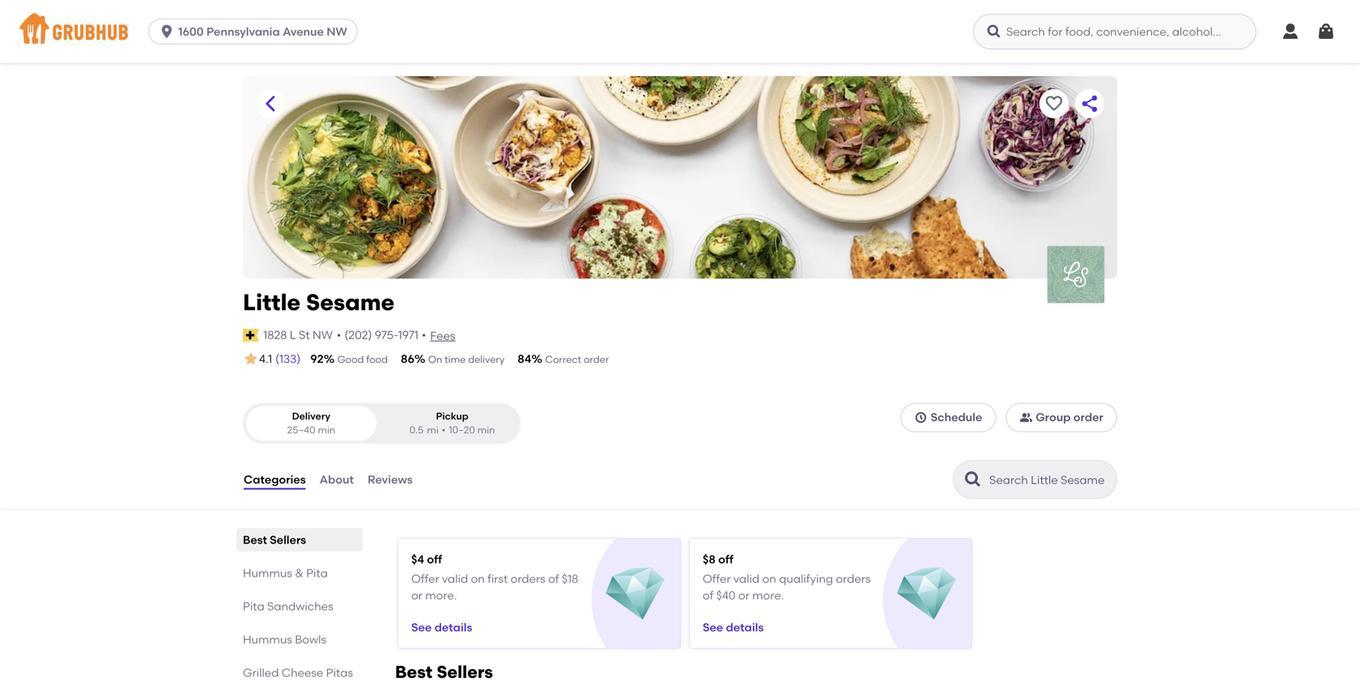 Task type: vqa. For each thing, say whether or not it's contained in the screenshot.
CHUTNEYS QUEEN ANNE INDIAN image
no



Task type: describe. For each thing, give the bounding box(es) containing it.
1600
[[178, 25, 204, 38]]

(202)
[[345, 328, 372, 342]]

time
[[445, 354, 466, 365]]

on for first
[[471, 572, 485, 586]]

good food
[[338, 354, 388, 365]]

group order
[[1036, 410, 1104, 424]]

0.5
[[410, 424, 424, 436]]

little sesame
[[243, 289, 395, 316]]

Search for food, convenience, alcohol... search field
[[974, 14, 1257, 49]]

categories button
[[243, 450, 307, 509]]

on for qualifying
[[763, 572, 777, 586]]

0 horizontal spatial •
[[337, 328, 341, 342]]

1 horizontal spatial •
[[422, 328, 426, 342]]

on
[[428, 354, 443, 365]]

975-
[[375, 328, 398, 342]]

details for $8 off offer valid on qualifying orders of $40 or more.
[[726, 621, 764, 634]]

share icon image
[[1081, 94, 1100, 113]]

main navigation navigation
[[0, 0, 1361, 63]]

0 horizontal spatial best
[[243, 533, 267, 547]]

hummus & pita
[[243, 566, 328, 580]]

group
[[1036, 410, 1071, 424]]

option group containing delivery 25–40 min
[[243, 403, 521, 444]]

1 horizontal spatial pita
[[306, 566, 328, 580]]

of for $40
[[703, 589, 714, 602]]

save this restaurant button
[[1040, 89, 1069, 118]]

st
[[299, 328, 310, 342]]

svg image inside 'schedule' button
[[915, 411, 928, 424]]

of for $18
[[549, 572, 559, 586]]

people icon image
[[1020, 411, 1033, 424]]

reviews button
[[367, 450, 414, 509]]

details for $4 off offer valid on first orders of $18 or more.
[[435, 621, 473, 634]]

86
[[401, 352, 415, 366]]

sesame
[[306, 289, 395, 316]]

l
[[290, 328, 296, 342]]

group order button
[[1006, 403, 1118, 432]]

promo image for offer valid on qualifying orders of $40 or more.
[[898, 565, 957, 624]]

delivery
[[468, 354, 505, 365]]

offer for $8
[[703, 572, 731, 586]]

or for offer valid on first orders of $18 or more.
[[412, 589, 423, 602]]

• (202) 975-1971 • fees
[[337, 328, 456, 343]]

categories
[[244, 473, 306, 486]]

nw for 1600 pennsylvania avenue nw
[[327, 25, 347, 38]]

or for offer valid on qualifying orders of $40 or more.
[[739, 589, 750, 602]]

correct
[[545, 354, 582, 365]]

&
[[295, 566, 304, 580]]

see details for $4 off offer valid on first orders of $18 or more.
[[412, 621, 473, 634]]

avenue
[[283, 25, 324, 38]]

see details for $8 off offer valid on qualifying orders of $40 or more.
[[703, 621, 764, 634]]

min inside the pickup 0.5 mi • 10–20 min
[[478, 424, 495, 436]]

star icon image
[[243, 351, 259, 367]]

1828 l st nw
[[263, 328, 333, 342]]

Search Little Sesame search field
[[988, 472, 1112, 488]]

orders for qualifying
[[836, 572, 871, 586]]

svg image inside 1600 pennsylvania avenue nw button
[[159, 23, 175, 40]]

• inside the pickup 0.5 mi • 10–20 min
[[442, 424, 446, 436]]

hummus for hummus bowls
[[243, 633, 292, 647]]

pickup 0.5 mi • 10–20 min
[[410, 410, 495, 436]]

subscription pass image
[[243, 329, 259, 342]]

$40
[[717, 589, 736, 602]]

bowls
[[295, 633, 327, 647]]

caret left icon image
[[261, 94, 280, 113]]

schedule button
[[901, 403, 997, 432]]

10–20
[[449, 424, 475, 436]]

little sesame logo image
[[1048, 246, 1105, 303]]



Task type: locate. For each thing, give the bounding box(es) containing it.
valid inside $8 off offer valid on qualifying orders of $40 or more.
[[734, 572, 760, 586]]

orders inside $8 off offer valid on qualifying orders of $40 or more.
[[836, 572, 871, 586]]

nw right st
[[313, 328, 333, 342]]

2 details from the left
[[726, 621, 764, 634]]

off
[[427, 553, 442, 566], [719, 553, 734, 566]]

0 vertical spatial pita
[[306, 566, 328, 580]]

(202) 975-1971 button
[[345, 327, 419, 343]]

off inside the $4 off offer valid on first orders of $18 or more.
[[427, 553, 442, 566]]

$8 off offer valid on qualifying orders of $40 or more.
[[703, 553, 871, 602]]

1 horizontal spatial of
[[703, 589, 714, 602]]

valid
[[442, 572, 468, 586], [734, 572, 760, 586]]

25–40
[[287, 424, 316, 436]]

1 horizontal spatial see details
[[703, 621, 764, 634]]

1 vertical spatial best sellers
[[395, 662, 493, 683]]

see down $4
[[412, 621, 432, 634]]

hummus for hummus & pita
[[243, 566, 292, 580]]

hummus
[[243, 566, 292, 580], [243, 633, 292, 647]]

2 hummus from the top
[[243, 633, 292, 647]]

1 min from the left
[[318, 424, 336, 436]]

best
[[243, 533, 267, 547], [395, 662, 433, 683]]

see details button for $8 off offer valid on qualifying orders of $40 or more.
[[703, 613, 764, 642]]

1 horizontal spatial more.
[[753, 589, 784, 602]]

2 more. from the left
[[753, 589, 784, 602]]

2 horizontal spatial •
[[442, 424, 446, 436]]

0 horizontal spatial best sellers
[[243, 533, 306, 547]]

food
[[366, 354, 388, 365]]

see for offer valid on first orders of $18 or more.
[[412, 621, 432, 634]]

or inside $8 off offer valid on qualifying orders of $40 or more.
[[739, 589, 750, 602]]

0 vertical spatial order
[[584, 354, 609, 365]]

2 promo image from the left
[[898, 565, 957, 624]]

offer up $40
[[703, 572, 731, 586]]

2 or from the left
[[739, 589, 750, 602]]

off right $4
[[427, 553, 442, 566]]

1828 l st nw button
[[263, 326, 334, 344]]

see down $40
[[703, 621, 724, 634]]

2 on from the left
[[763, 572, 777, 586]]

1 horizontal spatial order
[[1074, 410, 1104, 424]]

sellers
[[270, 533, 306, 547], [437, 662, 493, 683]]

pita sandwiches
[[243, 600, 334, 613]]

promo image for offer valid on first orders of $18 or more.
[[606, 565, 665, 624]]

valid inside the $4 off offer valid on first orders of $18 or more.
[[442, 572, 468, 586]]

order for correct order
[[584, 354, 609, 365]]

orders right qualifying
[[836, 572, 871, 586]]

$4 off offer valid on first orders of $18 or more.
[[412, 553, 579, 602]]

(133)
[[276, 352, 301, 366]]

or
[[412, 589, 423, 602], [739, 589, 750, 602]]

pitas
[[326, 666, 353, 680]]

reviews
[[368, 473, 413, 486]]

best up hummus & pita
[[243, 533, 267, 547]]

see details down $4
[[412, 621, 473, 634]]

promo image
[[606, 565, 665, 624], [898, 565, 957, 624]]

0 horizontal spatial of
[[549, 572, 559, 586]]

on
[[471, 572, 485, 586], [763, 572, 777, 586]]

pita up hummus bowls at the bottom of the page
[[243, 600, 265, 613]]

see details down $40
[[703, 621, 764, 634]]

2 offer from the left
[[703, 572, 731, 586]]

1828
[[263, 328, 287, 342]]

min down delivery
[[318, 424, 336, 436]]

2 off from the left
[[719, 553, 734, 566]]

0 horizontal spatial promo image
[[606, 565, 665, 624]]

• right mi
[[442, 424, 446, 436]]

1 horizontal spatial see details button
[[703, 613, 764, 642]]

4.1
[[259, 352, 272, 366]]

0 vertical spatial hummus
[[243, 566, 292, 580]]

on inside the $4 off offer valid on first orders of $18 or more.
[[471, 572, 485, 586]]

see details button for $4 off offer valid on first orders of $18 or more.
[[412, 613, 473, 642]]

orders inside the $4 off offer valid on first orders of $18 or more.
[[511, 572, 546, 586]]

1 horizontal spatial off
[[719, 553, 734, 566]]

nw inside main navigation navigation
[[327, 25, 347, 38]]

1 vertical spatial hummus
[[243, 633, 292, 647]]

cheese
[[282, 666, 324, 680]]

1 vertical spatial best
[[395, 662, 433, 683]]

of left $18
[[549, 572, 559, 586]]

more.
[[426, 589, 457, 602], [753, 589, 784, 602]]

of
[[549, 572, 559, 586], [703, 589, 714, 602]]

order
[[584, 354, 609, 365], [1074, 410, 1104, 424]]

0 vertical spatial best
[[243, 533, 267, 547]]

1 horizontal spatial promo image
[[898, 565, 957, 624]]

0 horizontal spatial or
[[412, 589, 423, 602]]

0 vertical spatial sellers
[[270, 533, 306, 547]]

1 horizontal spatial min
[[478, 424, 495, 436]]

details
[[435, 621, 473, 634], [726, 621, 764, 634]]

best sellers
[[243, 533, 306, 547], [395, 662, 493, 683]]

off for $8 off
[[719, 553, 734, 566]]

grilled cheese pitas
[[243, 666, 353, 680]]

correct order
[[545, 354, 609, 365]]

1 see from the left
[[412, 621, 432, 634]]

more. inside $8 off offer valid on qualifying orders of $40 or more.
[[753, 589, 784, 602]]

$4
[[412, 553, 425, 566]]

about
[[320, 473, 354, 486]]

qualifying
[[779, 572, 834, 586]]

1 off from the left
[[427, 553, 442, 566]]

min inside delivery 25–40 min
[[318, 424, 336, 436]]

1 details from the left
[[435, 621, 473, 634]]

0 vertical spatial of
[[549, 572, 559, 586]]

order for group order
[[1074, 410, 1104, 424]]

hummus bowls
[[243, 633, 327, 647]]

delivery 25–40 min
[[287, 410, 336, 436]]

0 horizontal spatial order
[[584, 354, 609, 365]]

min right 10–20
[[478, 424, 495, 436]]

$8
[[703, 553, 716, 566]]

1 offer from the left
[[412, 572, 440, 586]]

2 see details from the left
[[703, 621, 764, 634]]

nw right avenue
[[327, 25, 347, 38]]

1600 pennsylvania avenue nw
[[178, 25, 347, 38]]

0 horizontal spatial offer
[[412, 572, 440, 586]]

orders right first
[[511, 572, 546, 586]]

valid left first
[[442, 572, 468, 586]]

on time delivery
[[428, 354, 505, 365]]

•
[[337, 328, 341, 342], [422, 328, 426, 342], [442, 424, 446, 436]]

2 see from the left
[[703, 621, 724, 634]]

about button
[[319, 450, 355, 509]]

see for offer valid on qualifying orders of $40 or more.
[[703, 621, 724, 634]]

1 horizontal spatial best sellers
[[395, 662, 493, 683]]

delivery
[[292, 410, 331, 422]]

see details
[[412, 621, 473, 634], [703, 621, 764, 634]]

1 promo image from the left
[[606, 565, 665, 624]]

0 horizontal spatial sellers
[[270, 533, 306, 547]]

1 horizontal spatial on
[[763, 572, 777, 586]]

1 horizontal spatial or
[[739, 589, 750, 602]]

1 orders from the left
[[511, 572, 546, 586]]

offer inside $8 off offer valid on qualifying orders of $40 or more.
[[703, 572, 731, 586]]

order right the group
[[1074, 410, 1104, 424]]

or inside the $4 off offer valid on first orders of $18 or more.
[[412, 589, 423, 602]]

details down $40
[[726, 621, 764, 634]]

1 vertical spatial of
[[703, 589, 714, 602]]

1 valid from the left
[[442, 572, 468, 586]]

on inside $8 off offer valid on qualifying orders of $40 or more.
[[763, 572, 777, 586]]

best right pitas
[[395, 662, 433, 683]]

$18
[[562, 572, 579, 586]]

1 horizontal spatial see
[[703, 621, 724, 634]]

1 horizontal spatial orders
[[836, 572, 871, 586]]

fees button
[[430, 327, 456, 345]]

orders
[[511, 572, 546, 586], [836, 572, 871, 586]]

1 vertical spatial order
[[1074, 410, 1104, 424]]

see
[[412, 621, 432, 634], [703, 621, 724, 634]]

1 vertical spatial nw
[[313, 328, 333, 342]]

2 orders from the left
[[836, 572, 871, 586]]

1 on from the left
[[471, 572, 485, 586]]

1 see details button from the left
[[412, 613, 473, 642]]

svg image
[[1282, 22, 1301, 41], [159, 23, 175, 40], [987, 23, 1003, 40], [915, 411, 928, 424]]

off inside $8 off offer valid on qualifying orders of $40 or more.
[[719, 553, 734, 566]]

nw
[[327, 25, 347, 38], [313, 328, 333, 342]]

first
[[488, 572, 508, 586]]

mi
[[427, 424, 439, 436]]

details down the $4 off offer valid on first orders of $18 or more.
[[435, 621, 473, 634]]

1 horizontal spatial valid
[[734, 572, 760, 586]]

0 horizontal spatial pita
[[243, 600, 265, 613]]

0 horizontal spatial more.
[[426, 589, 457, 602]]

orders for first
[[511, 572, 546, 586]]

1 horizontal spatial sellers
[[437, 662, 493, 683]]

1 vertical spatial pita
[[243, 600, 265, 613]]

of inside $8 off offer valid on qualifying orders of $40 or more.
[[703, 589, 714, 602]]

1 horizontal spatial best
[[395, 662, 433, 683]]

search icon image
[[964, 470, 983, 489]]

on left first
[[471, 572, 485, 586]]

pita
[[306, 566, 328, 580], [243, 600, 265, 613]]

• left (202)
[[337, 328, 341, 342]]

grilled
[[243, 666, 279, 680]]

save this restaurant image
[[1045, 94, 1064, 113]]

of left $40
[[703, 589, 714, 602]]

0 horizontal spatial valid
[[442, 572, 468, 586]]

svg image
[[1317, 22, 1337, 41]]

pennsylvania
[[207, 25, 280, 38]]

offer inside the $4 off offer valid on first orders of $18 or more.
[[412, 572, 440, 586]]

pickup
[[436, 410, 469, 422]]

min
[[318, 424, 336, 436], [478, 424, 495, 436]]

sandwiches
[[267, 600, 334, 613]]

0 horizontal spatial details
[[435, 621, 473, 634]]

hummus up grilled
[[243, 633, 292, 647]]

order right the correct at left
[[584, 354, 609, 365]]

1 more. from the left
[[426, 589, 457, 602]]

or right $40
[[739, 589, 750, 602]]

1 vertical spatial sellers
[[437, 662, 493, 683]]

0 horizontal spatial orders
[[511, 572, 546, 586]]

more. for qualifying
[[753, 589, 784, 602]]

little
[[243, 289, 301, 316]]

hummus left &
[[243, 566, 292, 580]]

0 horizontal spatial off
[[427, 553, 442, 566]]

offer for $4
[[412, 572, 440, 586]]

2 valid from the left
[[734, 572, 760, 586]]

offer down $4
[[412, 572, 440, 586]]

schedule
[[931, 410, 983, 424]]

see details button down $40
[[703, 613, 764, 642]]

valid up $40
[[734, 572, 760, 586]]

0 vertical spatial best sellers
[[243, 533, 306, 547]]

0 horizontal spatial see details button
[[412, 613, 473, 642]]

nw for 1828 l st nw
[[313, 328, 333, 342]]

• right 1971
[[422, 328, 426, 342]]

2 min from the left
[[478, 424, 495, 436]]

0 horizontal spatial on
[[471, 572, 485, 586]]

good
[[338, 354, 364, 365]]

option group
[[243, 403, 521, 444]]

see details button
[[412, 613, 473, 642], [703, 613, 764, 642]]

0 horizontal spatial see details
[[412, 621, 473, 634]]

see details button down $4
[[412, 613, 473, 642]]

fees
[[431, 329, 456, 343]]

84
[[518, 352, 532, 366]]

1 or from the left
[[412, 589, 423, 602]]

1 see details from the left
[[412, 621, 473, 634]]

more. for first
[[426, 589, 457, 602]]

or down $4
[[412, 589, 423, 602]]

of inside the $4 off offer valid on first orders of $18 or more.
[[549, 572, 559, 586]]

valid for $8 off
[[734, 572, 760, 586]]

2 see details button from the left
[[703, 613, 764, 642]]

order inside the group order button
[[1074, 410, 1104, 424]]

1 horizontal spatial details
[[726, 621, 764, 634]]

pita right &
[[306, 566, 328, 580]]

1600 pennsylvania avenue nw button
[[148, 19, 364, 45]]

off right $8
[[719, 553, 734, 566]]

0 horizontal spatial min
[[318, 424, 336, 436]]

off for $4 off
[[427, 553, 442, 566]]

on left qualifying
[[763, 572, 777, 586]]

1971
[[398, 328, 419, 342]]

92
[[311, 352, 324, 366]]

valid for $4 off
[[442, 572, 468, 586]]

1 hummus from the top
[[243, 566, 292, 580]]

1 horizontal spatial offer
[[703, 572, 731, 586]]

0 vertical spatial nw
[[327, 25, 347, 38]]

offer
[[412, 572, 440, 586], [703, 572, 731, 586]]

0 horizontal spatial see
[[412, 621, 432, 634]]

more. inside the $4 off offer valid on first orders of $18 or more.
[[426, 589, 457, 602]]



